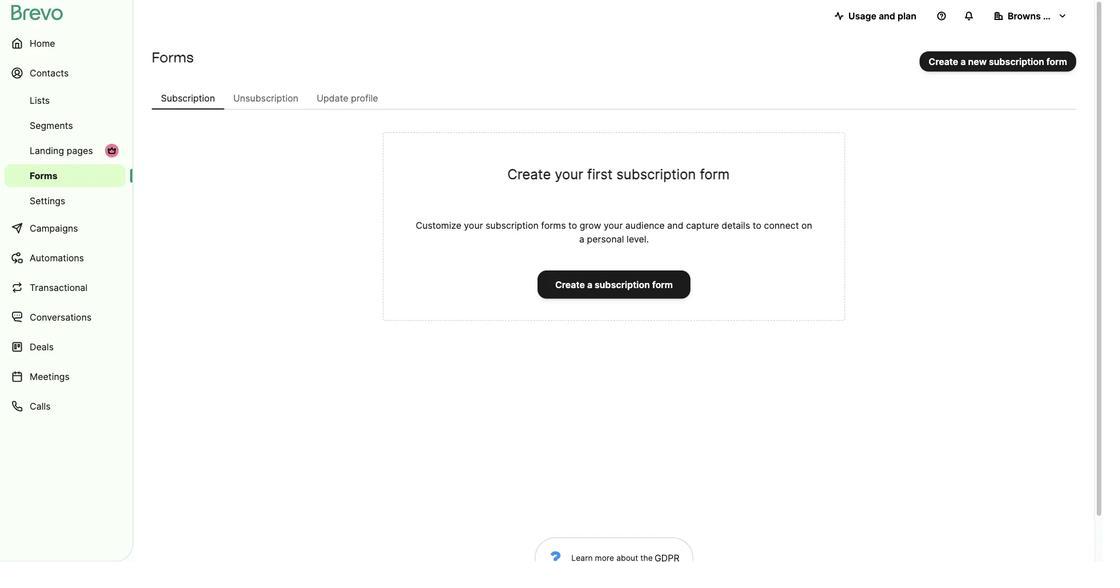 Task type: describe. For each thing, give the bounding box(es) containing it.
landing
[[30, 145, 64, 156]]

1 vertical spatial forms
[[30, 170, 57, 181]]

deals
[[30, 341, 54, 352]]

forms
[[541, 220, 566, 231]]

lists link
[[5, 89, 126, 112]]

connect
[[764, 220, 799, 231]]

unsubscription
[[233, 92, 298, 104]]

your for create
[[555, 166, 584, 182]]

browns enterprise button
[[985, 5, 1089, 27]]

automations link
[[5, 244, 126, 272]]

usage
[[849, 10, 877, 21]]

contacts link
[[5, 59, 126, 87]]

form for create a new subscription form
[[1047, 56, 1067, 67]]

transactional link
[[5, 274, 126, 301]]

automations
[[30, 252, 84, 263]]

and inside customize your subscription forms to grow your audience and capture details to connect on a personal level.
[[667, 220, 684, 231]]

left___rvooi image
[[107, 146, 116, 155]]

settings
[[30, 195, 65, 206]]

customize
[[416, 220, 462, 231]]

create your first subscription form
[[508, 166, 730, 182]]

subscription
[[161, 92, 215, 104]]

details
[[722, 220, 750, 231]]

unsubscription link
[[224, 87, 308, 110]]

conversations
[[30, 312, 92, 323]]

pages
[[67, 145, 93, 156]]

profile
[[351, 92, 378, 104]]

calls
[[30, 401, 51, 412]]

deals link
[[5, 333, 126, 361]]

segments link
[[5, 114, 126, 137]]

grow
[[580, 220, 601, 231]]

campaigns
[[30, 223, 78, 234]]

calls link
[[5, 393, 126, 420]]

customize your subscription forms to grow your audience and capture details to connect on a personal level.
[[416, 220, 813, 245]]

forms link
[[5, 164, 126, 187]]

subscription right new
[[989, 56, 1045, 67]]

meetings
[[30, 371, 70, 382]]

2 horizontal spatial your
[[604, 220, 623, 231]]

update profile link
[[308, 87, 387, 110]]

subscription down level.
[[595, 279, 650, 290]]

new
[[968, 56, 987, 67]]

and inside button
[[879, 10, 896, 21]]

home link
[[5, 30, 126, 57]]

on
[[802, 220, 813, 231]]

capture
[[686, 220, 719, 231]]

segments
[[30, 120, 73, 131]]

contacts
[[30, 67, 69, 78]]

usage and plan button
[[826, 5, 926, 27]]

home
[[30, 38, 55, 49]]

browns
[[1008, 10, 1041, 21]]

subscription up the audience in the right of the page
[[617, 166, 696, 182]]

subscription link
[[152, 87, 224, 110]]



Task type: locate. For each thing, give the bounding box(es) containing it.
create for create a new subscription form
[[929, 56, 959, 67]]

usage and plan
[[849, 10, 917, 21]]

to left the grow
[[569, 220, 577, 231]]

forms up subscription
[[152, 49, 194, 65]]

landing pages link
[[5, 139, 126, 162]]

create a new subscription form
[[929, 56, 1067, 67]]

0 horizontal spatial form
[[652, 279, 673, 290]]

0 horizontal spatial forms
[[30, 170, 57, 181]]

your right customize at the left top of the page
[[464, 220, 483, 231]]

0 horizontal spatial your
[[464, 220, 483, 231]]

0 horizontal spatial to
[[569, 220, 577, 231]]

a
[[961, 56, 966, 67], [579, 233, 585, 245], [587, 279, 593, 290]]

campaigns link
[[5, 215, 126, 242]]

subscription left forms
[[486, 220, 539, 231]]

1 horizontal spatial to
[[753, 220, 762, 231]]

1 to from the left
[[569, 220, 577, 231]]

0 vertical spatial form
[[1047, 56, 1067, 67]]

your up personal
[[604, 220, 623, 231]]

subscription
[[989, 56, 1045, 67], [617, 166, 696, 182], [486, 220, 539, 231], [595, 279, 650, 290]]

a down the grow
[[579, 233, 585, 245]]

plan
[[898, 10, 917, 21]]

first
[[587, 166, 613, 182]]

landing pages
[[30, 145, 93, 156]]

2 to from the left
[[753, 220, 762, 231]]

create
[[929, 56, 959, 67], [508, 166, 551, 182], [555, 279, 585, 290]]

settings link
[[5, 190, 126, 212]]

subscription inside customize your subscription forms to grow your audience and capture details to connect on a personal level.
[[486, 220, 539, 231]]

0 horizontal spatial create
[[508, 166, 551, 182]]

2 vertical spatial form
[[652, 279, 673, 290]]

forms down landing in the top of the page
[[30, 170, 57, 181]]

transactional
[[30, 282, 88, 293]]

update profile
[[317, 92, 378, 104]]

1 horizontal spatial create
[[555, 279, 585, 290]]

2 horizontal spatial form
[[1047, 56, 1067, 67]]

create a new subscription form link
[[920, 51, 1077, 72]]

lists
[[30, 95, 50, 106]]

2 vertical spatial a
[[587, 279, 593, 290]]

0 vertical spatial forms
[[152, 49, 194, 65]]

and
[[879, 10, 896, 21], [667, 220, 684, 231]]

your left first
[[555, 166, 584, 182]]

create a subscription form
[[555, 279, 673, 290]]

2 vertical spatial create
[[555, 279, 585, 290]]

level.
[[627, 233, 649, 245]]

a for subscription
[[587, 279, 593, 290]]

to right details
[[753, 220, 762, 231]]

to
[[569, 220, 577, 231], [753, 220, 762, 231]]

conversations link
[[5, 304, 126, 331]]

create for create your first subscription form
[[508, 166, 551, 182]]

a for new
[[961, 56, 966, 67]]

1 horizontal spatial form
[[700, 166, 730, 182]]

update
[[317, 92, 348, 104]]

audience
[[626, 220, 665, 231]]

0 vertical spatial a
[[961, 56, 966, 67]]

browns enterprise
[[1008, 10, 1089, 21]]

and left plan in the right of the page
[[879, 10, 896, 21]]

1 horizontal spatial and
[[879, 10, 896, 21]]

and left capture
[[667, 220, 684, 231]]

0 vertical spatial create
[[929, 56, 959, 67]]

a down personal
[[587, 279, 593, 290]]

1 vertical spatial form
[[700, 166, 730, 182]]

your for customize
[[464, 220, 483, 231]]

a inside customize your subscription forms to grow your audience and capture details to connect on a personal level.
[[579, 233, 585, 245]]

0 vertical spatial and
[[879, 10, 896, 21]]

0 horizontal spatial a
[[579, 233, 585, 245]]

1 vertical spatial create
[[508, 166, 551, 182]]

1 horizontal spatial a
[[587, 279, 593, 290]]

your
[[555, 166, 584, 182], [464, 220, 483, 231], [604, 220, 623, 231]]

1 horizontal spatial forms
[[152, 49, 194, 65]]

create for create a subscription form
[[555, 279, 585, 290]]

form
[[1047, 56, 1067, 67], [700, 166, 730, 182], [652, 279, 673, 290]]

form for create your first subscription form
[[700, 166, 730, 182]]

2 horizontal spatial a
[[961, 56, 966, 67]]

forms
[[152, 49, 194, 65], [30, 170, 57, 181]]

personal
[[587, 233, 624, 245]]

a left new
[[961, 56, 966, 67]]

meetings link
[[5, 363, 126, 390]]

0 horizontal spatial and
[[667, 220, 684, 231]]

enterprise
[[1043, 10, 1089, 21]]

1 horizontal spatial your
[[555, 166, 584, 182]]

1 vertical spatial and
[[667, 220, 684, 231]]

create a subscription form link
[[538, 271, 691, 299]]

1 vertical spatial a
[[579, 233, 585, 245]]

2 horizontal spatial create
[[929, 56, 959, 67]]



Task type: vqa. For each thing, say whether or not it's contained in the screenshot.
bottommost availability
no



